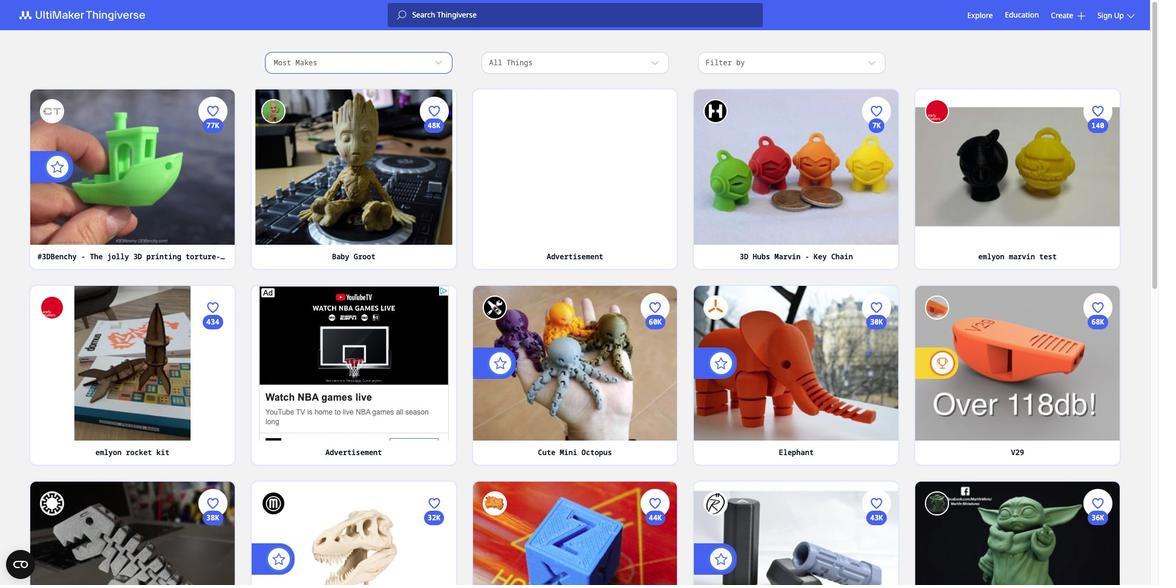 Task type: vqa. For each thing, say whether or not it's contained in the screenshot.


Task type: locate. For each thing, give the bounding box(es) containing it.
#3dbenchy - the jolly 3d printing torture-test by creativetools.se link
[[30, 245, 325, 269]]

- left 'the'
[[81, 251, 85, 262]]

emlyon left rocket
[[95, 448, 122, 458]]

10k
[[870, 173, 883, 183]]

3d
[[133, 251, 142, 262], [740, 251, 748, 262]]

1 horizontal spatial advertisement
[[547, 251, 603, 262]]

thumbnail representing #3dbenchy - the jolly 3d printing torture-test by creativetools.se image
[[30, 90, 235, 245]]

43k
[[870, 513, 883, 523]]

torture-
[[186, 251, 220, 262]]

38k
[[206, 513, 219, 523]]

plusicon image
[[1078, 12, 1086, 20]]

173
[[1092, 173, 1105, 183]]

0 horizontal spatial 1k
[[651, 421, 660, 431]]

baby groot
[[332, 251, 376, 262]]

up
[[1114, 10, 1124, 20]]

32k
[[428, 513, 441, 523]]

451
[[870, 421, 883, 431]]

rocket
[[126, 448, 152, 458]]

cute mini octopus
[[538, 448, 612, 458]]

30k
[[870, 317, 883, 327]]

education
[[1005, 10, 1039, 20]]

36k
[[1092, 513, 1105, 523]]

1 horizontal spatial 3d
[[740, 251, 748, 262]]

0 horizontal spatial -
[[81, 251, 85, 262]]

3d right the jolly
[[133, 251, 142, 262]]

0 horizontal spatial advertisement
[[325, 448, 382, 458]]

emlyon
[[979, 251, 1005, 262], [95, 448, 122, 458]]

most
[[274, 57, 291, 68]]

140
[[1092, 120, 1105, 131]]

test
[[220, 251, 238, 262], [1040, 251, 1057, 262]]

68k
[[1092, 317, 1105, 327]]

1 horizontal spatial emlyon
[[979, 251, 1005, 262]]

-
[[81, 251, 85, 262], [805, 251, 809, 262]]

0 horizontal spatial 3d
[[133, 251, 142, 262]]

avatar image
[[40, 99, 64, 123], [261, 99, 285, 123], [704, 99, 728, 123], [925, 99, 949, 123], [40, 296, 64, 320], [483, 296, 507, 320], [704, 296, 728, 320], [925, 296, 949, 320], [40, 492, 64, 516], [261, 492, 285, 516], [483, 492, 507, 516], [704, 492, 728, 516], [925, 492, 949, 516]]

avatar image for 38k
[[40, 492, 64, 516]]

makerbot logo image
[[12, 8, 160, 22]]

cute mini octopus link
[[473, 441, 677, 465]]

1 horizontal spatial by
[[736, 57, 745, 68]]

makes
[[296, 57, 317, 68]]

0 horizontal spatial emlyon
[[95, 448, 122, 458]]

avatar image for 68k
[[925, 296, 949, 320]]

education link
[[1005, 8, 1039, 22]]

- left key
[[805, 251, 809, 262]]

1k down 96k
[[1094, 421, 1103, 431]]

thumbnail representing v29 image
[[916, 286, 1120, 441]]

thumbnail representing the t-rex skull image
[[252, 482, 456, 586]]

cute
[[538, 448, 555, 458]]

916
[[206, 225, 219, 235]]

1 vertical spatial advertisement
[[325, 448, 382, 458]]

77k
[[206, 120, 219, 131]]

65k
[[428, 173, 441, 183]]

jolly
[[107, 251, 129, 262]]

by left creativetools.se
[[242, 251, 251, 262]]

0 vertical spatial emlyon
[[979, 251, 1005, 262]]

1 horizontal spatial 1k
[[1094, 421, 1103, 431]]

1 1k from the left
[[651, 421, 660, 431]]

thumbnail representing 3d hubs marvin - key chain image
[[694, 90, 899, 245]]

explore
[[967, 10, 993, 20]]

avatar image for 77k
[[40, 99, 64, 123]]

87k
[[649, 565, 662, 576]]

by
[[736, 57, 745, 68], [242, 251, 251, 262]]

key
[[814, 251, 827, 262]]

3d left the 'hubs'
[[740, 251, 748, 262]]

v29 link
[[916, 441, 1120, 465]]

sign up
[[1098, 10, 1124, 20]]

emlyon marvin test link
[[916, 245, 1120, 269]]

emlyon left marvin
[[979, 251, 1005, 262]]

35k
[[870, 369, 883, 379]]

1 horizontal spatial -
[[805, 251, 809, 262]]

1k for 96k
[[1094, 421, 1103, 431]]

Search Thingiverse text field
[[406, 10, 763, 20]]

by right filter
[[736, 57, 745, 68]]

1 - from the left
[[81, 251, 85, 262]]

1 vertical spatial by
[[242, 251, 251, 262]]

v29
[[1011, 448, 1024, 458]]

creativetools.se
[[255, 251, 325, 262]]

advertisement
[[547, 251, 603, 262], [325, 448, 382, 458]]

the
[[90, 251, 103, 262]]

thumbnail representing emlyon marvin test image
[[916, 90, 1120, 245]]

1k down 89k
[[651, 421, 660, 431]]

emlyon marvin test
[[979, 251, 1057, 262]]

things
[[507, 57, 533, 68]]

96k
[[1092, 369, 1105, 379]]

groot
[[354, 251, 376, 262]]

avatar image for 48k
[[261, 99, 285, 123]]

1 vertical spatial emlyon
[[95, 448, 122, 458]]

thumbnail representing labyrinth gift box image
[[694, 482, 899, 586]]

avatar image for 140
[[925, 99, 949, 123]]

create button
[[1051, 10, 1086, 20]]

1 horizontal spatial test
[[1040, 251, 1057, 262]]

23
[[1094, 225, 1103, 235]]

0 vertical spatial by
[[736, 57, 745, 68]]

44k
[[649, 513, 662, 523]]

1k
[[651, 421, 660, 431], [1094, 421, 1103, 431]]

434
[[206, 317, 219, 327]]

avatar image for 43k
[[704, 492, 728, 516]]

0 horizontal spatial test
[[220, 251, 238, 262]]

hubs
[[753, 251, 770, 262]]

2 1k from the left
[[1094, 421, 1103, 431]]



Task type: describe. For each thing, give the bounding box(es) containing it.
thumbnail representing elephant image
[[694, 286, 899, 441]]

by inside button
[[736, 57, 745, 68]]

avatar image for 30k
[[704, 296, 728, 320]]

7k
[[872, 120, 881, 131]]

87
[[872, 225, 881, 235]]

emlyon for emlyon rocket kit
[[95, 448, 122, 458]]

avatar image for 36k
[[925, 492, 949, 516]]

avatar image for 60k
[[483, 296, 507, 320]]

chain
[[831, 251, 853, 262]]

elephant link
[[694, 441, 899, 465]]

56k
[[206, 565, 219, 576]]

2 test from the left
[[1040, 251, 1057, 262]]

sign
[[1098, 10, 1112, 20]]

filter by button
[[698, 52, 885, 74]]

0 vertical spatial advertisement
[[547, 251, 603, 262]]

sign up button
[[1098, 10, 1138, 20]]

elephant
[[779, 448, 814, 458]]

advertisement element
[[259, 286, 449, 461]]

thumbnail representing flexi rex with stronger links image
[[30, 482, 235, 586]]

printing
[[146, 251, 181, 262]]

134k
[[204, 173, 222, 183]]

#3dbenchy - the jolly 3d printing torture-test by creativetools.se
[[38, 251, 325, 262]]

kit
[[156, 448, 169, 458]]

1k for 89k
[[651, 421, 660, 431]]

thumbnail representing emlyon rocket kit image
[[30, 286, 235, 441]]

all
[[489, 57, 502, 68]]

emlyon for emlyon marvin test
[[979, 251, 1005, 262]]

emlyon rocket kit link
[[30, 441, 235, 465]]

baby
[[332, 251, 349, 262]]

avatar image for 7k
[[704, 99, 728, 123]]

explore button
[[967, 10, 993, 20]]

1 3d from the left
[[133, 251, 142, 262]]

filter
[[706, 57, 732, 68]]

octopus
[[582, 448, 612, 458]]

marvin
[[1009, 251, 1035, 262]]

61k
[[1092, 565, 1105, 576]]

2 - from the left
[[805, 251, 809, 262]]

63k
[[870, 565, 883, 576]]

60k
[[649, 317, 662, 327]]

all things
[[489, 57, 533, 68]]

all things button
[[481, 52, 669, 74]]

thumbnail representing xyz 20mm calibration cube image
[[473, 482, 677, 586]]

thumbnail representing baby yoda - free sample image
[[916, 482, 1120, 586]]

705
[[428, 225, 441, 235]]

3d hubs marvin - key chain
[[740, 251, 853, 262]]

2 3d from the left
[[740, 251, 748, 262]]

48k
[[428, 120, 441, 131]]

0 horizontal spatial by
[[242, 251, 251, 262]]

open widget image
[[6, 551, 35, 580]]

create
[[1051, 10, 1073, 20]]

89k
[[649, 369, 662, 379]]

thumbnail representing baby groot image
[[252, 90, 456, 245]]

search control image
[[397, 10, 406, 20]]

1 test from the left
[[220, 251, 238, 262]]

#3dbenchy
[[38, 251, 77, 262]]

mini
[[560, 448, 577, 458]]

most makes
[[274, 57, 317, 68]]

filter by
[[706, 57, 745, 68]]

3d hubs marvin - key chain link
[[694, 245, 899, 269]]

avatar image for 44k
[[483, 492, 507, 516]]

thumbnail representing cute mini octopus image
[[473, 286, 677, 441]]

marvin
[[775, 251, 801, 262]]

baby groot link
[[252, 245, 456, 269]]

emlyon rocket kit
[[95, 448, 169, 458]]



